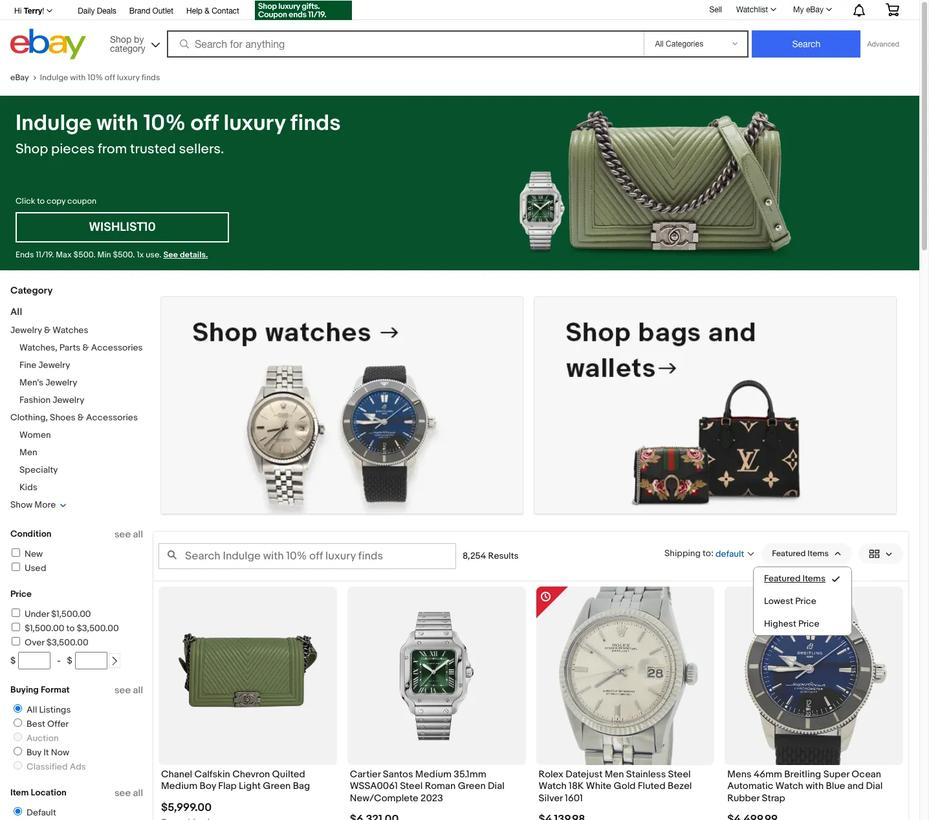 Task type: vqa. For each thing, say whether or not it's contained in the screenshot.
leftmost 'SELL'
no



Task type: describe. For each thing, give the bounding box(es) containing it.
watchlist
[[737, 5, 768, 14]]

by
[[134, 34, 144, 44]]

kids
[[19, 482, 37, 493]]

indulge with 10% off luxury finds
[[40, 72, 160, 83]]

$5,999.00 main content
[[153, 286, 909, 821]]

highest
[[764, 619, 797, 630]]

mens 46mm breitling super ocean automatic watch with blue and dial rubber strap link
[[728, 769, 901, 808]]

2023
[[421, 793, 443, 805]]

silver
[[539, 793, 563, 805]]

see all button for new
[[115, 529, 143, 541]]

max
[[56, 250, 72, 260]]

$1,500.00 to $3,500.00 checkbox
[[12, 623, 20, 632]]

cartier santos medium 35.1mm wssa0061 steel roman green dial new/complete 2023 link
[[350, 769, 523, 808]]

details.
[[180, 250, 208, 260]]

to for $3,500.00
[[66, 623, 75, 634]]

fashion
[[19, 395, 51, 406]]

ads
[[70, 762, 86, 773]]

:
[[711, 548, 714, 559]]

off for indulge with 10% off luxury finds shop pieces from trusted sellers.
[[191, 110, 219, 137]]

all for new
[[133, 529, 143, 541]]

jewelry up clothing, shoes & accessories link
[[53, 395, 84, 406]]

men link
[[19, 447, 37, 458]]

10% for indulge with 10% off luxury finds shop pieces from trusted sellers.
[[143, 110, 186, 137]]

specialty
[[19, 465, 58, 476]]

1 vertical spatial $3,500.00
[[46, 638, 89, 649]]

with for indulge with 10% off luxury finds shop pieces from trusted sellers.
[[97, 110, 138, 137]]

fashion jewelry link
[[19, 395, 84, 406]]

ebay link
[[10, 72, 40, 83]]

category
[[110, 43, 145, 53]]

best
[[27, 719, 45, 730]]

help & contact link
[[186, 5, 239, 19]]

help & contact
[[186, 6, 239, 16]]

show more button
[[10, 500, 67, 511]]

wishlist10 button
[[16, 212, 229, 243]]

click to copy coupon
[[16, 196, 97, 206]]

green inside chanel calfskin chevron quilted medium boy flap light green bag
[[263, 781, 291, 793]]

finds for indulge with 10% off luxury finds shop pieces from trusted sellers.
[[291, 110, 341, 137]]

1 vertical spatial $1,500.00
[[25, 623, 64, 634]]

New checkbox
[[12, 549, 20, 557]]

3 see all from the top
[[115, 788, 143, 800]]

bag
[[293, 781, 310, 793]]

all listings
[[27, 705, 71, 716]]

see all for new
[[115, 529, 143, 541]]

watch inside "mens 46mm breitling super ocean automatic watch with blue and dial rubber strap"
[[776, 781, 804, 793]]

over $3,500.00 link
[[10, 638, 89, 649]]

account navigation
[[7, 0, 909, 22]]

$1,500.00 to $3,500.00
[[25, 623, 119, 634]]

under $1,500.00
[[25, 609, 91, 620]]

watches, parts & accessories link
[[19, 342, 143, 353]]

price for highest
[[799, 619, 820, 630]]

ebay inside my ebay link
[[806, 5, 824, 14]]

fine
[[19, 360, 36, 371]]

used link
[[10, 563, 46, 574]]

All Listings radio
[[14, 705, 22, 713]]

pieces
[[51, 141, 95, 158]]

rolex datejust men stainless steel watch 18k white gold fluted bezel silver 1601
[[539, 769, 692, 805]]

men's jewelry link
[[19, 377, 77, 388]]

specialty link
[[19, 465, 58, 476]]

8,254
[[463, 551, 486, 562]]

buy it now
[[27, 748, 69, 759]]

get the coupon image
[[255, 1, 352, 20]]

steel inside cartier santos medium 35.1mm wssa0061 steel roman green dial new/complete 2023
[[400, 781, 423, 793]]

submit price range image
[[110, 657, 119, 666]]

featured for featured items link
[[764, 574, 801, 585]]

and
[[848, 781, 864, 793]]

brand
[[129, 6, 150, 16]]

medium inside chanel calfskin chevron quilted medium boy flap light green bag
[[161, 781, 198, 793]]

help
[[186, 6, 203, 16]]

jewelry up fashion jewelry link at the top left of page
[[45, 377, 77, 388]]

view: gallery view image
[[869, 548, 893, 561]]

lowest
[[764, 596, 794, 607]]

0 vertical spatial $3,500.00
[[77, 623, 119, 634]]

clothing,
[[10, 412, 48, 423]]

lowest price link
[[754, 591, 852, 613]]

ends
[[16, 250, 34, 260]]

0 horizontal spatial ebay
[[10, 72, 29, 83]]

1 $500. from the left
[[74, 250, 96, 260]]

featured items link
[[754, 568, 852, 591]]

Default radio
[[14, 808, 22, 816]]

buy it now link
[[8, 748, 72, 759]]

datejust
[[566, 769, 603, 781]]

advanced
[[868, 40, 900, 48]]

Maximum Value text field
[[75, 652, 107, 670]]

jewelry up men's jewelry link
[[38, 360, 70, 371]]

men inside rolex datejust men stainless steel watch 18k white gold fluted bezel silver 1601
[[605, 769, 624, 781]]

see for all listings
[[115, 685, 131, 697]]

stainless
[[626, 769, 666, 781]]

mens 46mm breitling super ocean automatic watch with blue and dial rubber strap
[[728, 769, 883, 805]]

0 vertical spatial $1,500.00
[[51, 609, 91, 620]]

clothing, shoes & accessories link
[[10, 412, 138, 423]]

Used checkbox
[[12, 563, 20, 572]]

daily deals link
[[78, 5, 116, 19]]

to for :
[[703, 548, 711, 559]]

location
[[31, 788, 67, 799]]

3 see from the top
[[115, 788, 131, 800]]

see all button for all listings
[[115, 685, 143, 697]]

my ebay
[[794, 5, 824, 14]]

Best Offer radio
[[14, 719, 22, 728]]

chanel calfskin chevron quilted medium boy flap light green bag link
[[161, 769, 335, 797]]

now
[[51, 748, 69, 759]]

luxury for indulge with 10% off luxury finds
[[117, 72, 140, 83]]

flap
[[218, 781, 237, 793]]

gold
[[614, 781, 636, 793]]

wssa0061
[[350, 781, 398, 793]]

show more
[[10, 500, 56, 511]]

items for featured items link
[[803, 574, 826, 585]]

off for indulge with 10% off luxury finds
[[105, 72, 115, 83]]

condition
[[10, 529, 51, 540]]

auction
[[27, 733, 59, 744]]

featured items for featured items dropdown button
[[772, 549, 829, 560]]

with inside "mens 46mm breitling super ocean automatic watch with blue and dial rubber strap"
[[806, 781, 824, 793]]

3 all from the top
[[133, 788, 143, 800]]

2 $500. from the left
[[113, 250, 135, 260]]

all listings link
[[8, 705, 73, 716]]

new link
[[10, 549, 43, 560]]

Auction radio
[[14, 733, 22, 742]]

item
[[10, 788, 29, 799]]

chanel calfskin chevron quilted medium boy flap light green bag
[[161, 769, 310, 793]]

light
[[239, 781, 261, 793]]

watches,
[[19, 342, 57, 353]]

mens 46mm breitling super ocean automatic watch with blue and dial rubber strap image
[[728, 587, 901, 766]]

used
[[25, 563, 46, 574]]

price for lowest
[[796, 596, 817, 607]]

dial inside "mens 46mm breitling super ocean automatic watch with blue and dial rubber strap"
[[866, 781, 883, 793]]

automatic
[[728, 781, 774, 793]]

fine jewelry link
[[19, 360, 70, 371]]

indulge for indulge with 10% off luxury finds shop pieces from trusted sellers.
[[16, 110, 92, 137]]

shop by category button
[[104, 29, 162, 57]]

boy
[[200, 781, 216, 793]]



Task type: locate. For each thing, give the bounding box(es) containing it.
luxury up the sellers.
[[224, 110, 286, 137]]

with right ebay link
[[70, 72, 86, 83]]

0 vertical spatial off
[[105, 72, 115, 83]]

kids link
[[19, 482, 37, 493]]

0 vertical spatial see all button
[[115, 529, 143, 541]]

indulge inside "indulge with 10% off luxury finds shop pieces from trusted sellers."
[[16, 110, 92, 137]]

0 horizontal spatial luxury
[[117, 72, 140, 83]]

shop inside shop by category
[[110, 34, 132, 44]]

1 horizontal spatial medium
[[415, 769, 452, 781]]

shop left the pieces at the left top of the page
[[16, 141, 48, 158]]

18k
[[569, 781, 584, 793]]

items for featured items dropdown button
[[808, 549, 829, 560]]

& up the watches,
[[44, 325, 51, 336]]

steel left roman
[[400, 781, 423, 793]]

1 vertical spatial all
[[133, 685, 143, 697]]

dial
[[488, 781, 505, 793], [866, 781, 883, 793]]

& right "parts"
[[83, 342, 89, 353]]

1x
[[137, 250, 144, 260]]

0 vertical spatial luxury
[[117, 72, 140, 83]]

my
[[794, 5, 804, 14]]

1 horizontal spatial 10%
[[143, 110, 186, 137]]

parts
[[59, 342, 81, 353]]

1 vertical spatial off
[[191, 110, 219, 137]]

Classified Ads radio
[[14, 762, 22, 770]]

8,254 results
[[463, 551, 519, 562]]

1 horizontal spatial green
[[458, 781, 486, 793]]

use.
[[146, 250, 161, 260]]

accessories
[[91, 342, 143, 353], [86, 412, 138, 423]]

calfskin
[[195, 769, 230, 781]]

sellers.
[[179, 141, 224, 158]]

shop left by
[[110, 34, 132, 44]]

0 vertical spatial see all
[[115, 529, 143, 541]]

$ down over $3,500.00 option
[[10, 656, 16, 667]]

1 vertical spatial luxury
[[224, 110, 286, 137]]

super
[[824, 769, 850, 781]]

0 horizontal spatial all
[[10, 306, 22, 318]]

handbags image
[[535, 297, 897, 514]]

watches image
[[161, 297, 523, 514]]

2 watch from the left
[[776, 781, 804, 793]]

$500. left min
[[74, 250, 96, 260]]

best offer link
[[8, 719, 71, 730]]

10% inside "indulge with 10% off luxury finds shop pieces from trusted sellers."
[[143, 110, 186, 137]]

0 horizontal spatial 10%
[[88, 72, 103, 83]]

hi
[[14, 6, 22, 16]]

watch inside rolex datejust men stainless steel watch 18k white gold fluted bezel silver 1601
[[539, 781, 567, 793]]

1 horizontal spatial none text field
[[535, 297, 897, 515]]

blue
[[826, 781, 846, 793]]

green right roman
[[458, 781, 486, 793]]

ends 11/19. max $500. min $500. 1x use. see details.
[[16, 250, 208, 260]]

10% for indulge with 10% off luxury finds
[[88, 72, 103, 83]]

rolex
[[539, 769, 564, 781]]

0 vertical spatial with
[[70, 72, 86, 83]]

price inside 'link'
[[799, 619, 820, 630]]

11/19.
[[36, 250, 54, 260]]

$ for minimum value text box
[[10, 656, 16, 667]]

& right shoes in the left bottom of the page
[[78, 412, 84, 423]]

1 horizontal spatial with
[[97, 110, 138, 137]]

1 vertical spatial featured items
[[764, 574, 826, 585]]

item location
[[10, 788, 67, 799]]

1 vertical spatial accessories
[[86, 412, 138, 423]]

price up highest price 'link'
[[796, 596, 817, 607]]

featured for featured items dropdown button
[[772, 549, 806, 560]]

featured up featured items link
[[772, 549, 806, 560]]

featured
[[772, 549, 806, 560], [764, 574, 801, 585]]

Enter your search keyword text field
[[159, 544, 456, 570]]

0 horizontal spatial to
[[37, 196, 45, 206]]

trusted
[[130, 141, 176, 158]]

Buy It Now radio
[[14, 748, 22, 756]]

white
[[586, 781, 612, 793]]

0 vertical spatial see
[[115, 529, 131, 541]]

1 horizontal spatial finds
[[291, 110, 341, 137]]

indulge for indulge with 10% off luxury finds
[[40, 72, 68, 83]]

chanel
[[161, 769, 192, 781]]

0 vertical spatial ebay
[[806, 5, 824, 14]]

0 vertical spatial to
[[37, 196, 45, 206]]

featured items up featured items link
[[772, 549, 829, 560]]

2 vertical spatial see all
[[115, 788, 143, 800]]

$1,500.00 up $1,500.00 to $3,500.00
[[51, 609, 91, 620]]

1 horizontal spatial shop
[[110, 34, 132, 44]]

men's
[[19, 377, 43, 388]]

1 horizontal spatial to
[[66, 623, 75, 634]]

0 vertical spatial shop
[[110, 34, 132, 44]]

0 vertical spatial featured
[[772, 549, 806, 560]]

to down the under $1,500.00
[[66, 623, 75, 634]]

1 vertical spatial featured
[[764, 574, 801, 585]]

format
[[41, 685, 70, 696]]

cartier santos medium 35.1mm wssa0061 steel roman green dial new/complete 2023
[[350, 769, 505, 805]]

shop by category banner
[[7, 0, 909, 63]]

men inside jewelry & watches watches, parts & accessories fine jewelry men's jewelry fashion jewelry clothing, shoes & accessories women men specialty kids
[[19, 447, 37, 458]]

1 horizontal spatial dial
[[866, 781, 883, 793]]

1 watch from the left
[[539, 781, 567, 793]]

all for all listings
[[133, 685, 143, 697]]

buying
[[10, 685, 39, 696]]

ocean
[[852, 769, 882, 781]]

0 vertical spatial finds
[[142, 72, 160, 83]]

!
[[42, 6, 44, 16]]

with inside "indulge with 10% off luxury finds shop pieces from trusted sellers."
[[97, 110, 138, 137]]

1 vertical spatial 10%
[[143, 110, 186, 137]]

featured inside dropdown button
[[772, 549, 806, 560]]

1 see all from the top
[[115, 529, 143, 541]]

$1,500.00
[[51, 609, 91, 620], [25, 623, 64, 634]]

cartier santos medium 35.1mm wssa0061 steel roman green dial new/complete 2023 image
[[347, 610, 526, 743]]

$3,500.00
[[77, 623, 119, 634], [46, 638, 89, 649]]

medium up '2023'
[[415, 769, 452, 781]]

default
[[27, 808, 56, 819]]

with
[[70, 72, 86, 83], [97, 110, 138, 137], [806, 781, 824, 793]]

luxury down category at the top of page
[[117, 72, 140, 83]]

see for new
[[115, 529, 131, 541]]

Search for anything text field
[[169, 32, 642, 56]]

$ right '-'
[[67, 656, 72, 667]]

1 horizontal spatial all
[[27, 705, 37, 716]]

items up featured items link
[[808, 549, 829, 560]]

2 vertical spatial to
[[66, 623, 75, 634]]

2 none text field from the left
[[535, 297, 897, 515]]

men down women link
[[19, 447, 37, 458]]

rolex datejust men stainless steel watch 18k white gold fluted bezel silver 1601 image
[[548, 587, 703, 766]]

items inside dropdown button
[[808, 549, 829, 560]]

to left "copy"
[[37, 196, 45, 206]]

your shopping cart image
[[886, 3, 900, 16]]

1 vertical spatial with
[[97, 110, 138, 137]]

2 vertical spatial all
[[133, 788, 143, 800]]

2 horizontal spatial with
[[806, 781, 824, 793]]

luxury inside "indulge with 10% off luxury finds shop pieces from trusted sellers."
[[224, 110, 286, 137]]

classified
[[27, 762, 68, 773]]

0 vertical spatial accessories
[[91, 342, 143, 353]]

with up from
[[97, 110, 138, 137]]

results
[[488, 551, 519, 562]]

1 green from the left
[[263, 781, 291, 793]]

& inside account "navigation"
[[205, 6, 210, 16]]

men right datejust
[[605, 769, 624, 781]]

0 vertical spatial items
[[808, 549, 829, 560]]

shoes
[[50, 412, 76, 423]]

1 $ from the left
[[10, 656, 16, 667]]

2 see from the top
[[115, 685, 131, 697]]

accessories right shoes in the left bottom of the page
[[86, 412, 138, 423]]

all down category
[[10, 306, 22, 318]]

auction link
[[8, 733, 61, 744]]

1 horizontal spatial ebay
[[806, 5, 824, 14]]

see
[[163, 250, 178, 260]]

none text field the watches
[[161, 297, 523, 515]]

1 all from the top
[[133, 529, 143, 541]]

1 vertical spatial see
[[115, 685, 131, 697]]

watchlist link
[[730, 2, 783, 17]]

brand outlet link
[[129, 5, 174, 19]]

featured items inside dropdown button
[[772, 549, 829, 560]]

2 see all from the top
[[115, 685, 143, 697]]

medium
[[415, 769, 452, 781], [161, 781, 198, 793]]

indulge with 10% off luxury finds shop pieces from trusted sellers.
[[16, 110, 341, 158]]

off inside "indulge with 10% off luxury finds shop pieces from trusted sellers."
[[191, 110, 219, 137]]

default link
[[8, 808, 59, 819]]

0 horizontal spatial none text field
[[161, 297, 523, 515]]

3 see all button from the top
[[115, 788, 143, 800]]

2 see all button from the top
[[115, 685, 143, 697]]

$3,500.00 up maximum value text box
[[77, 623, 119, 634]]

1 vertical spatial shop
[[16, 141, 48, 158]]

1 vertical spatial men
[[605, 769, 624, 781]]

chanel calfskin chevron quilted medium boy flap light green bag image
[[159, 587, 337, 766]]

copy
[[47, 196, 66, 206]]

1 horizontal spatial off
[[191, 110, 219, 137]]

1 vertical spatial items
[[803, 574, 826, 585]]

$ for maximum value text box
[[67, 656, 72, 667]]

to for copy
[[37, 196, 45, 206]]

featured items up lowest price
[[764, 574, 826, 585]]

0 horizontal spatial men
[[19, 447, 37, 458]]

2 $ from the left
[[67, 656, 72, 667]]

medium up the $5,999.00
[[161, 781, 198, 793]]

0 horizontal spatial medium
[[161, 781, 198, 793]]

chevron
[[232, 769, 270, 781]]

0 horizontal spatial with
[[70, 72, 86, 83]]

1 horizontal spatial men
[[605, 769, 624, 781]]

$3,500.00 down the $1,500.00 to $3,500.00 "link"
[[46, 638, 89, 649]]

shop inside "indulge with 10% off luxury finds shop pieces from trusted sellers."
[[16, 141, 48, 158]]

finds
[[142, 72, 160, 83], [291, 110, 341, 137]]

0 horizontal spatial steel
[[400, 781, 423, 793]]

see all for all listings
[[115, 685, 143, 697]]

jewelry up the watches,
[[10, 325, 42, 336]]

46mm
[[754, 769, 783, 781]]

none text field handbags
[[535, 297, 897, 515]]

0 horizontal spatial $
[[10, 656, 16, 667]]

None text field
[[161, 297, 523, 515], [535, 297, 897, 515]]

Over $3,500.00 checkbox
[[12, 638, 20, 646]]

highest price link
[[754, 613, 852, 636]]

0 horizontal spatial dial
[[488, 781, 505, 793]]

0 vertical spatial all
[[10, 306, 22, 318]]

offer
[[47, 719, 69, 730]]

show
[[10, 500, 32, 511]]

$5,999.00
[[161, 802, 212, 815]]

Under $1,500.00 checkbox
[[12, 609, 20, 618]]

luxury
[[117, 72, 140, 83], [224, 110, 286, 137]]

accessories right "parts"
[[91, 342, 143, 353]]

steel right fluted
[[668, 769, 691, 781]]

all right 'all listings' option
[[27, 705, 37, 716]]

0 vertical spatial featured items
[[772, 549, 829, 560]]

2 all from the top
[[133, 685, 143, 697]]

all for all listings
[[27, 705, 37, 716]]

to inside shipping to : default
[[703, 548, 711, 559]]

0 horizontal spatial green
[[263, 781, 291, 793]]

coupon
[[67, 196, 97, 206]]

jewelry
[[10, 325, 42, 336], [38, 360, 70, 371], [45, 377, 77, 388], [53, 395, 84, 406]]

2 horizontal spatial to
[[703, 548, 711, 559]]

featured items for featured items link
[[764, 574, 826, 585]]

green left the bag
[[263, 781, 291, 793]]

highest price
[[764, 619, 820, 630]]

jewelry & watches watches, parts & accessories fine jewelry men's jewelry fashion jewelry clothing, shoes & accessories women men specialty kids
[[10, 325, 143, 493]]

with for indulge with 10% off luxury finds
[[70, 72, 86, 83]]

off down category at the top of page
[[105, 72, 115, 83]]

2 vertical spatial see
[[115, 788, 131, 800]]

to left default
[[703, 548, 711, 559]]

rolex datejust men stainless steel watch 18k white gold fluted bezel silver 1601 link
[[539, 769, 712, 808]]

1 vertical spatial all
[[27, 705, 37, 716]]

1 vertical spatial ebay
[[10, 72, 29, 83]]

dial right 35.1mm
[[488, 781, 505, 793]]

1 vertical spatial indulge
[[16, 110, 92, 137]]

over
[[25, 638, 44, 649]]

over $3,500.00
[[25, 638, 89, 649]]

women
[[19, 430, 51, 441]]

1 see from the top
[[115, 529, 131, 541]]

1 horizontal spatial watch
[[776, 781, 804, 793]]

buy
[[27, 748, 42, 759]]

2 dial from the left
[[866, 781, 883, 793]]

none submit inside shop by category banner
[[752, 30, 861, 58]]

2 vertical spatial see all button
[[115, 788, 143, 800]]

0 horizontal spatial off
[[105, 72, 115, 83]]

dial inside cartier santos medium 35.1mm wssa0061 steel roman green dial new/complete 2023
[[488, 781, 505, 793]]

featured items
[[772, 549, 829, 560], [764, 574, 826, 585]]

outlet
[[152, 6, 174, 16]]

fluted
[[638, 781, 666, 793]]

mens
[[728, 769, 752, 781]]

1 horizontal spatial $500.
[[113, 250, 135, 260]]

brand outlet
[[129, 6, 174, 16]]

1 none text field from the left
[[161, 297, 523, 515]]

0 horizontal spatial finds
[[142, 72, 160, 83]]

featured up lowest
[[764, 574, 801, 585]]

2 vertical spatial with
[[806, 781, 824, 793]]

all for all
[[10, 306, 22, 318]]

2 green from the left
[[458, 781, 486, 793]]

None submit
[[752, 30, 861, 58]]

1 vertical spatial see all button
[[115, 685, 143, 697]]

green inside cartier santos medium 35.1mm wssa0061 steel roman green dial new/complete 2023
[[458, 781, 486, 793]]

steel inside rolex datejust men stainless steel watch 18k white gold fluted bezel silver 1601
[[668, 769, 691, 781]]

1 vertical spatial to
[[703, 548, 711, 559]]

& right help
[[205, 6, 210, 16]]

1 horizontal spatial steel
[[668, 769, 691, 781]]

items up lowest price link
[[803, 574, 826, 585]]

1 see all button from the top
[[115, 529, 143, 541]]

$1,500.00 to $3,500.00 link
[[10, 623, 119, 634]]

$500. left "1x"
[[113, 250, 135, 260]]

ebay
[[806, 5, 824, 14], [10, 72, 29, 83]]

0 horizontal spatial shop
[[16, 141, 48, 158]]

medium inside cartier santos medium 35.1mm wssa0061 steel roman green dial new/complete 2023
[[415, 769, 452, 781]]

price up under $1,500.00 checkbox
[[10, 589, 32, 600]]

-
[[57, 656, 61, 667]]

luxury for indulge with 10% off luxury finds shop pieces from trusted sellers.
[[224, 110, 286, 137]]

finds inside "indulge with 10% off luxury finds shop pieces from trusted sellers."
[[291, 110, 341, 137]]

0 vertical spatial indulge
[[40, 72, 68, 83]]

Minimum Value text field
[[18, 652, 51, 670]]

$1,500.00 up over $3,500.00 link
[[25, 623, 64, 634]]

1 horizontal spatial $
[[67, 656, 72, 667]]

0 vertical spatial all
[[133, 529, 143, 541]]

sell
[[710, 5, 722, 14]]

price
[[10, 589, 32, 600], [796, 596, 817, 607], [799, 619, 820, 630]]

off up the sellers.
[[191, 110, 219, 137]]

1 dial from the left
[[488, 781, 505, 793]]

hi terry !
[[14, 6, 44, 16]]

1 vertical spatial see all
[[115, 685, 143, 697]]

0 horizontal spatial watch
[[539, 781, 567, 793]]

it
[[44, 748, 49, 759]]

1 vertical spatial finds
[[291, 110, 341, 137]]

finds for indulge with 10% off luxury finds
[[142, 72, 160, 83]]

0 vertical spatial 10%
[[88, 72, 103, 83]]

price down lowest price link
[[799, 619, 820, 630]]

0 horizontal spatial $500.
[[74, 250, 96, 260]]

1 horizontal spatial luxury
[[224, 110, 286, 137]]

0 vertical spatial men
[[19, 447, 37, 458]]

with left blue
[[806, 781, 824, 793]]

jewelry & watches link
[[10, 325, 88, 336]]

breitling
[[785, 769, 822, 781]]

dial right and
[[866, 781, 883, 793]]

terry
[[24, 6, 42, 16]]



